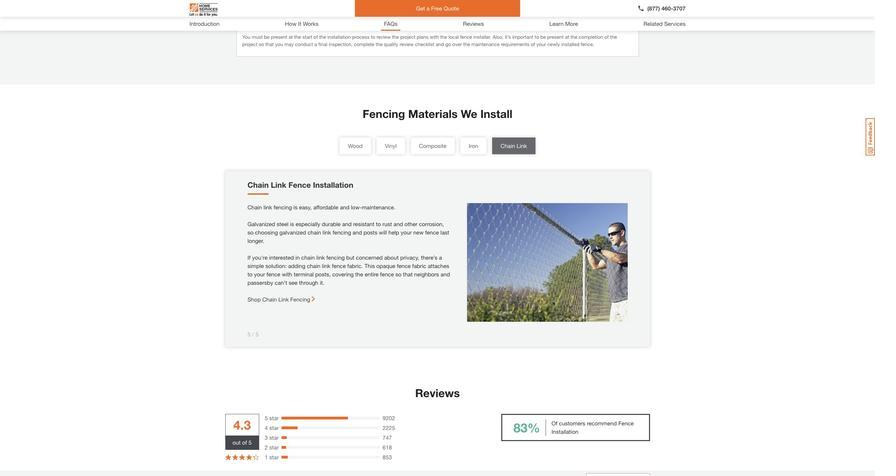 Task type: vqa. For each thing, say whether or not it's contained in the screenshot.
rightmost Reviews
yes



Task type: describe. For each thing, give the bounding box(es) containing it.
fence inside you must be present at the start of the installation process to review the project plans with the local fence installer. also, it's important to be present at the completion of the project so that you may conduct a final inspection, complete the quality review checklist and go over the maintenance requirements of your newly installed fence.
[[460, 34, 473, 40]]

galvanized
[[280, 229, 306, 236]]

especially
[[296, 221, 321, 228]]

3 star link
[[265, 434, 279, 443]]

1 vertical spatial chain
[[302, 255, 315, 261]]

that inside you must be present at the start of the installation process to review the project plans with the local fence installer. also, it's important to be present at the completion of the project so that you may conduct a final inspection, complete the quality review checklist and go over the maintenance requirements of your newly installed fence.
[[266, 41, 274, 47]]

concerned
[[356, 255, 383, 261]]

☆ ☆ ☆ ☆ ☆
[[225, 454, 259, 462]]

5 / 5
[[248, 331, 259, 338]]

start
[[303, 34, 312, 40]]

vinyl
[[385, 143, 397, 149]]

2 horizontal spatial present
[[548, 34, 564, 40]]

0 horizontal spatial project
[[242, 41, 258, 47]]

how
[[285, 20, 297, 27]]

the left start
[[294, 34, 301, 40]]

and down resistant
[[353, 229, 362, 236]]

chain inside galvanized steel is especially durable and resistant to rust and other corrosion, so choosing galvanized chain link fencing and posts will help your new fence last longer.
[[308, 229, 321, 236]]

services
[[665, 20, 686, 27]]

5 ★ from the left
[[253, 454, 259, 462]]

entire
[[365, 271, 379, 278]]

1 horizontal spatial fencing
[[363, 107, 405, 121]]

and up help
[[394, 221, 403, 228]]

0 horizontal spatial be
[[264, 34, 270, 40]]

so inside you must be present at the start of the installation process to review the project plans with the local fence installer. also, it's important to be present at the completion of the project so that you may conduct a final inspection, complete the quality review checklist and go over the maintenance requirements of your newly installed fence.
[[259, 41, 264, 47]]

you
[[242, 34, 251, 40]]

but
[[347, 255, 355, 261]]

star for 2
[[270, 445, 279, 451]]

neighbors
[[415, 271, 439, 278]]

is inside galvanized steel is especially durable and resistant to rust and other corrosion, so choosing galvanized chain link fencing and posts will help your new fence last longer.
[[290, 221, 294, 228]]

fence down privacy,
[[397, 263, 411, 270]]

★ ★ ★ ★ ★
[[225, 454, 259, 462]]

also,
[[493, 34, 504, 40]]

introduction
[[190, 20, 220, 27]]

posts,
[[316, 271, 331, 278]]

5 ☆ from the left
[[253, 454, 259, 462]]

to inside galvanized steel is especially durable and resistant to rust and other corrosion, so choosing galvanized chain link fencing and posts will help your new fence last longer.
[[376, 221, 381, 228]]

feedback link image
[[866, 118, 876, 156]]

the up installed
[[571, 34, 578, 40]]

completion
[[579, 34, 604, 40]]

privacy,
[[401, 255, 420, 261]]

2 vertical spatial link
[[279, 296, 289, 303]]

of down the important
[[531, 41, 535, 47]]

with inside if you're interested in chain link fencing but concerned about privacy, there's a simple solution: adding chain link fence fabric. this opaque fence fabric attaches to your fence with terminal posts, covering the entire fence so that neighbors and passersby can't see through it.
[[282, 271, 292, 278]]

853
[[383, 454, 392, 461]]

need
[[256, 16, 271, 24]]

fabric
[[413, 263, 427, 270]]

460-
[[662, 5, 674, 12]]

newly
[[548, 41, 560, 47]]

2 vertical spatial chain
[[307, 263, 321, 270]]

corrosion,
[[419, 221, 444, 228]]

to right the important
[[535, 34, 539, 40]]

get a free quote button
[[355, 0, 521, 17]]

shop chain link fencing link
[[248, 296, 315, 304]]

last
[[441, 229, 450, 236]]

you're
[[252, 255, 268, 261]]

3
[[265, 435, 268, 442]]

you
[[275, 41, 283, 47]]

5 right / in the bottom left of the page
[[256, 331, 259, 338]]

final
[[319, 41, 328, 47]]

in
[[296, 255, 300, 261]]

so inside galvanized steel is especially durable and resistant to rust and other corrosion, so choosing galvanized chain link fencing and posts will help your new fence last longer.
[[248, 229, 254, 236]]

customers
[[559, 421, 586, 427]]

1 vertical spatial review
[[400, 41, 414, 47]]

composite button
[[411, 138, 455, 155]]

iron
[[469, 143, 479, 149]]

so inside if you're interested in chain link fencing but concerned about privacy, there's a simple solution: adding chain link fence fabric. this opaque fence fabric attaches to your fence with terminal posts, covering the entire fence so that neighbors and passersby can't see through it.
[[396, 271, 402, 278]]

see
[[289, 280, 298, 286]]

inspection,
[[329, 41, 353, 47]]

it.
[[320, 280, 325, 286]]

you must be present at the start of the installation process to review the project plans with the local fence installer. also, it's important to be present at the completion of the project so that you may conduct a final inspection, complete the quality review checklist and go over the maintenance requirements of your newly installed fence.
[[242, 34, 618, 47]]

with inside you must be present at the start of the installation process to review the project plans with the local fence installer. also, it's important to be present at the completion of the project so that you may conduct a final inspection, complete the quality review checklist and go over the maintenance requirements of your newly installed fence.
[[430, 34, 439, 40]]

out of 5
[[233, 440, 252, 446]]

during
[[314, 16, 334, 24]]

5 right "out"
[[249, 440, 252, 446]]

local
[[449, 34, 459, 40]]

maintenance
[[472, 41, 500, 47]]

shop
[[248, 296, 261, 303]]

installer.
[[474, 34, 492, 40]]

4.3
[[234, 418, 251, 433]]

2 ☆ from the left
[[232, 454, 239, 462]]

install
[[481, 107, 513, 121]]

fencing inside the shop chain link fencing link
[[290, 296, 310, 303]]

0 horizontal spatial present
[[271, 34, 288, 40]]

0 horizontal spatial review
[[377, 34, 391, 40]]

1 horizontal spatial be
[[281, 16, 288, 24]]

2 at from the left
[[565, 34, 570, 40]]

4 star link
[[265, 424, 279, 433]]

do i need to be present during the installation?
[[242, 16, 383, 24]]

we
[[461, 107, 478, 121]]

fence down opaque
[[380, 271, 394, 278]]

opaque
[[377, 263, 396, 270]]

83%
[[514, 421, 540, 436]]

works
[[303, 20, 319, 27]]

1 vertical spatial reviews
[[416, 387, 460, 400]]

how it works
[[285, 20, 319, 27]]

of customers recommend fence installation
[[552, 421, 634, 436]]

to right need
[[273, 16, 279, 24]]

the inside if you're interested in chain link fencing but concerned about privacy, there's a simple solution: adding chain link fence fabric. this opaque fence fabric attaches to your fence with terminal posts, covering the entire fence so that neighbors and passersby can't see through it.
[[356, 271, 363, 278]]

about
[[385, 255, 399, 261]]

conduct
[[295, 41, 313, 47]]

resistant
[[353, 221, 375, 228]]

0 vertical spatial fencing
[[274, 204, 292, 211]]

must
[[252, 34, 263, 40]]

attaches
[[428, 263, 450, 270]]

the up final
[[319, 34, 326, 40]]

terminal
[[294, 271, 314, 278]]

important
[[513, 34, 534, 40]]

star for 3
[[270, 435, 279, 442]]

quote
[[444, 5, 459, 12]]

1 at from the left
[[289, 34, 293, 40]]

3707
[[674, 5, 686, 12]]

vinyl button
[[377, 138, 405, 155]]

galvanized
[[248, 221, 275, 228]]

your inside you must be present at the start of the installation process to review the project plans with the local fence installer. also, it's important to be present at the completion of the project so that you may conduct a final inspection, complete the quality review checklist and go over the maintenance requirements of your newly installed fence.
[[537, 41, 546, 47]]

0 vertical spatial is
[[294, 204, 298, 211]]

through
[[299, 280, 319, 286]]

checklist
[[415, 41, 435, 47]]

quality
[[384, 41, 399, 47]]

requirements
[[501, 41, 530, 47]]

and inside you must be present at the start of the installation process to review the project plans with the local fence installer. also, it's important to be present at the completion of the project so that you may conduct a final inspection, complete the quality review checklist and go over the maintenance requirements of your newly installed fence.
[[436, 41, 444, 47]]

go
[[446, 41, 451, 47]]

over
[[453, 41, 462, 47]]

of right completion
[[605, 34, 609, 40]]

installation inside of customers recommend fence installation
[[552, 429, 579, 436]]

chain for chain link
[[501, 143, 516, 149]]

1
[[265, 454, 268, 461]]



Task type: locate. For each thing, give the bounding box(es) containing it.
3 star from the top
[[270, 435, 279, 442]]

to inside if you're interested in chain link fencing but concerned about privacy, there's a simple solution: adding chain link fence fabric. this opaque fence fabric attaches to your fence with terminal posts, covering the entire fence so that neighbors and passersby can't see through it.
[[248, 271, 253, 278]]

it
[[298, 20, 302, 27]]

618
[[383, 445, 392, 451]]

to left "rust"
[[376, 221, 381, 228]]

a inside you must be present at the start of the installation process to review the project plans with the local fence installer. also, it's important to be present at the completion of the project so that you may conduct a final inspection, complete the quality review checklist and go over the maintenance requirements of your newly installed fence.
[[315, 41, 317, 47]]

if
[[248, 255, 251, 261]]

0 vertical spatial your
[[537, 41, 546, 47]]

link for chain link fence installation
[[271, 181, 287, 190]]

fencing inside if you're interested in chain link fencing but concerned about privacy, there's a simple solution: adding chain link fence fabric. this opaque fence fabric attaches to your fence with terminal posts, covering the entire fence so that neighbors and passersby can't see through it.
[[327, 255, 345, 261]]

1 horizontal spatial a
[[427, 5, 430, 12]]

2 ★ from the left
[[232, 454, 239, 462]]

affordable
[[314, 204, 339, 211]]

1 vertical spatial is
[[290, 221, 294, 228]]

other
[[405, 221, 418, 228]]

to down simple
[[248, 271, 253, 278]]

1 horizontal spatial reviews
[[463, 20, 484, 27]]

at up installed
[[565, 34, 570, 40]]

2 vertical spatial so
[[396, 271, 402, 278]]

and left low-
[[340, 204, 350, 211]]

adding
[[288, 263, 306, 270]]

chain link
[[501, 143, 527, 149]]

if you're interested in chain link fencing but concerned about privacy, there's a simple solution: adding chain link fence fabric. this opaque fence fabric attaches to your fence with terminal posts, covering the entire fence so that neighbors and passersby can't see through it.
[[248, 255, 450, 286]]

2 star link
[[265, 444, 279, 452]]

steel
[[277, 221, 289, 228]]

shop chain link fencing
[[248, 296, 310, 303]]

1 horizontal spatial your
[[401, 229, 412, 236]]

more
[[566, 20, 578, 27]]

0 vertical spatial fence
[[289, 181, 311, 190]]

0 vertical spatial review
[[377, 34, 391, 40]]

1 vertical spatial so
[[248, 229, 254, 236]]

get a free quote
[[416, 5, 459, 12]]

composite
[[419, 143, 447, 149]]

be right "must"
[[264, 34, 270, 40]]

1 horizontal spatial so
[[259, 41, 264, 47]]

5 left / in the bottom left of the page
[[248, 331, 251, 338]]

2 vertical spatial your
[[254, 271, 265, 278]]

easy,
[[299, 204, 312, 211]]

1 vertical spatial that
[[403, 271, 413, 278]]

fencing down durable
[[333, 229, 351, 236]]

star inside '9202 4 star'
[[270, 425, 279, 432]]

2225
[[383, 425, 395, 432]]

star inside 2225 3 star
[[270, 435, 279, 442]]

1 ☆ from the left
[[225, 454, 232, 462]]

1 vertical spatial installation
[[552, 429, 579, 436]]

chain for chain link fence installation
[[248, 181, 269, 190]]

2 vertical spatial a
[[439, 255, 442, 261]]

link inside button
[[517, 143, 527, 149]]

is
[[294, 204, 298, 211], [290, 221, 294, 228]]

chain inside button
[[501, 143, 516, 149]]

present
[[290, 16, 313, 24], [271, 34, 288, 40], [548, 34, 564, 40]]

5 star
[[265, 415, 279, 422]]

star right 4
[[270, 425, 279, 432]]

5 star from the top
[[270, 454, 279, 461]]

fencing inside galvanized steel is especially durable and resistant to rust and other corrosion, so choosing galvanized chain link fencing and posts will help your new fence last longer.
[[333, 229, 351, 236]]

process
[[352, 34, 370, 40]]

0 vertical spatial project
[[401, 34, 416, 40]]

learn more
[[550, 20, 578, 27]]

1 vertical spatial your
[[401, 229, 412, 236]]

0 horizontal spatial reviews
[[416, 387, 460, 400]]

be
[[281, 16, 288, 24], [264, 34, 270, 40], [541, 34, 546, 40]]

to up complete
[[371, 34, 376, 40]]

star right the 2 at the bottom left
[[270, 445, 279, 451]]

5 up 4
[[265, 415, 268, 422]]

of right start
[[314, 34, 318, 40]]

star for 4
[[270, 425, 279, 432]]

fence up over
[[460, 34, 473, 40]]

star
[[270, 415, 279, 422], [270, 425, 279, 432], [270, 435, 279, 442], [270, 445, 279, 451], [270, 454, 279, 461]]

maintenance.
[[362, 204, 396, 211]]

fencing up vinyl
[[363, 107, 405, 121]]

1 vertical spatial fencing
[[333, 229, 351, 236]]

is left 'easy,'
[[294, 204, 298, 211]]

the right over
[[464, 41, 470, 47]]

that down fabric
[[403, 271, 413, 278]]

/
[[252, 331, 254, 338]]

with up see on the bottom
[[282, 271, 292, 278]]

related
[[644, 20, 663, 27]]

0 horizontal spatial a
[[315, 41, 317, 47]]

star for 1
[[270, 454, 279, 461]]

1 horizontal spatial that
[[403, 271, 413, 278]]

fencing
[[363, 107, 405, 121], [290, 296, 310, 303]]

wood
[[348, 143, 363, 149]]

at
[[289, 34, 293, 40], [565, 34, 570, 40]]

will
[[379, 229, 387, 236]]

4 star from the top
[[270, 445, 279, 451]]

fencing left but
[[327, 255, 345, 261]]

review right quality
[[400, 41, 414, 47]]

chain
[[308, 229, 321, 236], [302, 255, 315, 261], [307, 263, 321, 270]]

(877) 460-3707 link
[[638, 4, 686, 13]]

5
[[248, 331, 251, 338], [256, 331, 259, 338], [265, 415, 268, 422], [249, 440, 252, 446]]

0 horizontal spatial so
[[248, 229, 254, 236]]

a right the get
[[427, 5, 430, 12]]

and right durable
[[342, 221, 352, 228]]

of
[[314, 34, 318, 40], [605, 34, 609, 40], [531, 41, 535, 47], [242, 440, 247, 446]]

star up 4 star link
[[270, 415, 279, 422]]

so down about
[[396, 271, 402, 278]]

so down "must"
[[259, 41, 264, 47]]

wood button
[[340, 138, 371, 155]]

1 horizontal spatial present
[[290, 16, 313, 24]]

project left plans
[[401, 34, 416, 40]]

durable
[[322, 221, 341, 228]]

0 vertical spatial installation
[[313, 181, 354, 190]]

(877)
[[648, 5, 661, 12]]

plans
[[417, 34, 429, 40]]

do
[[242, 16, 251, 24]]

can't
[[275, 280, 287, 286]]

0 vertical spatial fencing
[[363, 107, 405, 121]]

chain right in
[[302, 255, 315, 261]]

your up passersby
[[254, 271, 265, 278]]

star right 3
[[270, 435, 279, 442]]

be left it at the left top
[[281, 16, 288, 24]]

star right the 1
[[270, 454, 279, 461]]

1 horizontal spatial fence
[[619, 421, 634, 427]]

fence inside of customers recommend fence installation
[[619, 421, 634, 427]]

a inside button
[[427, 5, 430, 12]]

0 vertical spatial link
[[517, 143, 527, 149]]

star inside 747 2 star
[[270, 445, 279, 451]]

and down attaches
[[441, 271, 450, 278]]

star inside 618 1 star
[[270, 454, 279, 461]]

2 horizontal spatial be
[[541, 34, 546, 40]]

installation up affordable
[[313, 181, 354, 190]]

man installing chain link fence image
[[467, 203, 628, 322]]

1 star from the top
[[270, 415, 279, 422]]

0 horizontal spatial at
[[289, 34, 293, 40]]

and
[[436, 41, 444, 47], [340, 204, 350, 211], [342, 221, 352, 228], [394, 221, 403, 228], [353, 229, 362, 236], [441, 271, 450, 278]]

2 horizontal spatial so
[[396, 271, 402, 278]]

low-
[[351, 204, 362, 211]]

a up attaches
[[439, 255, 442, 261]]

so
[[259, 41, 264, 47], [248, 229, 254, 236], [396, 271, 402, 278]]

project down you
[[242, 41, 258, 47]]

learn
[[550, 20, 564, 27]]

choosing
[[255, 229, 278, 236]]

get
[[416, 5, 425, 12]]

that inside if you're interested in chain link fencing but concerned about privacy, there's a simple solution: adding chain link fence fabric. this opaque fence fabric attaches to your fence with terminal posts, covering the entire fence so that neighbors and passersby can't see through it.
[[403, 271, 413, 278]]

and inside if you're interested in chain link fencing but concerned about privacy, there's a simple solution: adding chain link fence fabric. this opaque fence fabric attaches to your fence with terminal posts, covering the entire fence so that neighbors and passersby can't see through it.
[[441, 271, 450, 278]]

the
[[335, 16, 345, 24], [294, 34, 301, 40], [319, 34, 326, 40], [392, 34, 399, 40], [441, 34, 448, 40], [571, 34, 578, 40], [611, 34, 618, 40], [376, 41, 383, 47], [464, 41, 470, 47], [356, 271, 363, 278]]

a left final
[[315, 41, 317, 47]]

0 horizontal spatial your
[[254, 271, 265, 278]]

that left you
[[266, 41, 274, 47]]

is up galvanized
[[290, 221, 294, 228]]

chain link fence installation
[[248, 181, 354, 190]]

0 vertical spatial that
[[266, 41, 274, 47]]

4 ★ from the left
[[246, 454, 252, 462]]

4 ☆ from the left
[[246, 454, 252, 462]]

review up quality
[[377, 34, 391, 40]]

covering
[[333, 271, 354, 278]]

materials
[[409, 107, 458, 121]]

the down fabric. at the bottom left
[[356, 271, 363, 278]]

a inside if you're interested in chain link fencing but concerned about privacy, there's a simple solution: adding chain link fence fabric. this opaque fence fabric attaches to your fence with terminal posts, covering the entire fence so that neighbors and passersby can't see through it.
[[439, 255, 442, 261]]

1 horizontal spatial review
[[400, 41, 414, 47]]

1 horizontal spatial at
[[565, 34, 570, 40]]

the up quality
[[392, 34, 399, 40]]

fence.
[[581, 41, 595, 47]]

1 vertical spatial fencing
[[290, 296, 310, 303]]

may
[[285, 41, 294, 47]]

chain
[[501, 143, 516, 149], [248, 181, 269, 190], [248, 204, 262, 211], [263, 296, 277, 303]]

2 horizontal spatial a
[[439, 255, 442, 261]]

a
[[427, 5, 430, 12], [315, 41, 317, 47], [439, 255, 442, 261]]

fence up 'easy,'
[[289, 181, 311, 190]]

review
[[377, 34, 391, 40], [400, 41, 414, 47]]

of right "out"
[[242, 440, 247, 446]]

the up go
[[441, 34, 448, 40]]

3 ☆ from the left
[[239, 454, 245, 462]]

fence down solution:
[[267, 271, 281, 278]]

at up may
[[289, 34, 293, 40]]

2 star from the top
[[270, 425, 279, 432]]

3 ★ from the left
[[239, 454, 245, 462]]

0 horizontal spatial with
[[282, 271, 292, 278]]

link inside galvanized steel is especially durable and resistant to rust and other corrosion, so choosing galvanized chain link fencing and posts will help your new fence last longer.
[[323, 229, 331, 236]]

0 vertical spatial so
[[259, 41, 264, 47]]

0 vertical spatial reviews
[[463, 20, 484, 27]]

★
[[225, 454, 232, 462], [232, 454, 239, 462], [239, 454, 245, 462], [246, 454, 252, 462], [253, 454, 259, 462]]

do it for you logo image
[[190, 0, 218, 19]]

the left quality
[[376, 41, 383, 47]]

0 horizontal spatial fence
[[289, 181, 311, 190]]

faqs
[[384, 20, 398, 27]]

your inside if you're interested in chain link fencing but concerned about privacy, there's a simple solution: adding chain link fence fabric. this opaque fence fabric attaches to your fence with terminal posts, covering the entire fence so that neighbors and passersby can't see through it.
[[254, 271, 265, 278]]

5 inside 5 star link
[[265, 415, 268, 422]]

0 horizontal spatial fencing
[[290, 296, 310, 303]]

recommend
[[587, 421, 617, 427]]

☆
[[225, 454, 232, 462], [232, 454, 239, 462], [239, 454, 245, 462], [246, 454, 252, 462], [253, 454, 259, 462]]

passersby
[[248, 280, 273, 286]]

1 horizontal spatial with
[[430, 34, 439, 40]]

1 horizontal spatial project
[[401, 34, 416, 40]]

1 star link
[[265, 454, 279, 462]]

installation
[[313, 181, 354, 190], [552, 429, 579, 436]]

the right "during"
[[335, 16, 345, 24]]

1 vertical spatial a
[[315, 41, 317, 47]]

0 vertical spatial a
[[427, 5, 430, 12]]

fence inside galvanized steel is especially durable and resistant to rust and other corrosion, so choosing galvanized chain link fencing and posts will help your new fence last longer.
[[425, 229, 439, 236]]

0 horizontal spatial that
[[266, 41, 274, 47]]

there's
[[421, 255, 438, 261]]

the right completion
[[611, 34, 618, 40]]

1 horizontal spatial installation
[[552, 429, 579, 436]]

interested
[[269, 255, 294, 261]]

9202 4 star
[[265, 415, 395, 432]]

chain up posts,
[[307, 263, 321, 270]]

chain for chain link fencing is easy, affordable and low-maintenance.
[[248, 204, 262, 211]]

reviews
[[463, 20, 484, 27], [416, 387, 460, 400]]

be right the important
[[541, 34, 546, 40]]

and left go
[[436, 41, 444, 47]]

2 horizontal spatial your
[[537, 41, 546, 47]]

chain down especially
[[308, 229, 321, 236]]

0 vertical spatial chain
[[308, 229, 321, 236]]

installation down the customers
[[552, 429, 579, 436]]

fence
[[460, 34, 473, 40], [425, 229, 439, 236], [332, 263, 346, 270], [397, 263, 411, 270], [267, 271, 281, 278], [380, 271, 394, 278]]

2225 3 star
[[265, 425, 395, 442]]

1 vertical spatial fence
[[619, 421, 634, 427]]

(877) 460-3707
[[648, 5, 686, 12]]

1 vertical spatial project
[[242, 41, 258, 47]]

chain link button
[[493, 138, 536, 155]]

1 vertical spatial with
[[282, 271, 292, 278]]

fabric.
[[348, 263, 363, 270]]

iron button
[[461, 138, 487, 155]]

1 vertical spatial link
[[271, 181, 287, 190]]

fence right recommend
[[619, 421, 634, 427]]

that
[[266, 41, 274, 47], [403, 271, 413, 278]]

fence up 'covering'
[[332, 263, 346, 270]]

0 vertical spatial with
[[430, 34, 439, 40]]

fence down corrosion,
[[425, 229, 439, 236]]

your left the newly
[[537, 41, 546, 47]]

fencing down see on the bottom
[[290, 296, 310, 303]]

your down other
[[401, 229, 412, 236]]

fencing up steel
[[274, 204, 292, 211]]

2 vertical spatial fencing
[[327, 255, 345, 261]]

so up longer.
[[248, 229, 254, 236]]

your inside galvanized steel is especially durable and resistant to rust and other corrosion, so choosing galvanized chain link fencing and posts will help your new fence last longer.
[[401, 229, 412, 236]]

i
[[253, 16, 255, 24]]

1 ★ from the left
[[225, 454, 232, 462]]

link for chain link
[[517, 143, 527, 149]]

with right plans
[[430, 34, 439, 40]]

0 horizontal spatial installation
[[313, 181, 354, 190]]



